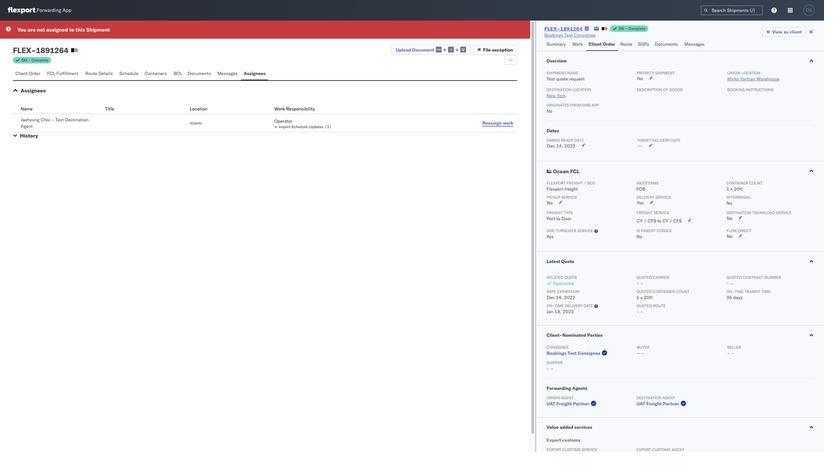 Task type: locate. For each thing, give the bounding box(es) containing it.
cargo
[[547, 138, 560, 143]]

0 vertical spatial client order button
[[586, 38, 618, 51]]

name
[[567, 71, 579, 75], [21, 106, 33, 112]]

booking instructions
[[727, 87, 774, 92]]

quoted inside quoted carrier - -
[[637, 275, 652, 280]]

2 partner from the left
[[663, 401, 679, 407]]

uat down origin agent
[[547, 401, 555, 407]]

forwarding for forwarding app
[[37, 7, 61, 13]]

uat freight partner down origin agent
[[547, 401, 590, 407]]

is parent consol no
[[637, 228, 673, 240]]

2 cy from the left
[[663, 218, 668, 224]]

0 horizontal spatial messages
[[217, 71, 238, 76]]

location inside destination location new york
[[573, 87, 591, 92]]

1 vertical spatial route
[[85, 71, 97, 76]]

14, down rate
[[556, 295, 563, 300]]

delivery right target
[[652, 138, 670, 143]]

agent
[[21, 123, 33, 129]]

2 cfs from the left
[[674, 218, 682, 224]]

0 vertical spatial dec
[[547, 143, 555, 149]]

1 cfs from the left
[[648, 218, 656, 224]]

0 vertical spatial route
[[620, 41, 632, 47]]

freight down destination agent
[[647, 401, 662, 407]]

0 horizontal spatial 20ft
[[644, 295, 653, 300]]

1 vertical spatial bookings test consignee
[[547, 350, 601, 356]]

assignees button
[[241, 68, 268, 80], [21, 87, 46, 94]]

quoted left carrier
[[637, 275, 652, 280]]

route
[[620, 41, 632, 47], [85, 71, 97, 76]]

0 horizontal spatial /
[[584, 181, 586, 185]]

days
[[733, 295, 743, 300]]

partner for origin agent
[[573, 401, 590, 407]]

location up "mirko yantian warehouse" link at the top right of page
[[742, 71, 761, 75]]

to for cy / cfs to cy / cfs
[[657, 218, 662, 224]]

export
[[547, 437, 561, 443]]

freight up port
[[547, 210, 563, 215]]

1 horizontal spatial messages
[[685, 41, 705, 47]]

1 vertical spatial x
[[641, 295, 643, 300]]

0 vertical spatial quote
[[556, 76, 568, 82]]

2022
[[564, 143, 576, 149], [564, 295, 575, 300]]

partner down agents
[[573, 401, 590, 407]]

uat freight partner down destination agent
[[637, 401, 679, 407]]

agents
[[572, 385, 588, 391]]

- inside "jaehyung choi - test destination agent"
[[51, 117, 54, 123]]

quoted left contract
[[727, 275, 742, 280]]

quoted for quoted contract number - - rate expiration dec 14, 2022
[[727, 275, 742, 280]]

consignee up work button
[[574, 32, 596, 38]]

freight down ocean fcl
[[567, 181, 583, 185]]

fcl left fulfillment
[[47, 71, 55, 76]]

origin up the mirko
[[727, 71, 741, 75]]

to for freight type port to door
[[556, 216, 561, 222]]

count inside quoted container count 1 x 20ft
[[676, 289, 689, 294]]

forwarding for forwarding agents
[[547, 385, 571, 391]]

work inside button
[[572, 41, 583, 47]]

0 horizontal spatial uat freight partner
[[547, 401, 590, 407]]

choi
[[41, 117, 50, 123]]

direct
[[738, 228, 752, 233]]

0 vertical spatial client order
[[589, 41, 615, 47]]

import schedule updates                (3)
[[279, 124, 332, 129]]

0 horizontal spatial route
[[85, 71, 97, 76]]

count
[[749, 181, 763, 185], [676, 289, 689, 294]]

20ft down container
[[734, 186, 743, 192]]

forwarding up the 'not'
[[37, 7, 61, 13]]

1 vertical spatial flexport
[[547, 186, 564, 192]]

quoted inside quoted contract number - - rate expiration dec 14, 2022
[[727, 275, 742, 280]]

bookings test consignee inside bookings test consignee link
[[547, 350, 601, 356]]

quote up approved
[[565, 275, 577, 280]]

agent for origin agent
[[561, 395, 574, 400]]

doc
[[547, 228, 555, 233]]

description
[[637, 87, 662, 92]]

fcl inside ocean fcl button
[[570, 168, 580, 175]]

origin down forwarding agents
[[547, 395, 560, 400]]

1 horizontal spatial delivery
[[652, 138, 670, 143]]

1 horizontal spatial shipment
[[547, 71, 566, 75]]

doc turnover service
[[547, 228, 593, 233]]

1 uat freight partner link from the left
[[547, 401, 598, 407]]

test
[[565, 32, 573, 38], [547, 76, 555, 82], [55, 117, 64, 123], [568, 350, 577, 356]]

0 horizontal spatial messages button
[[215, 68, 241, 80]]

service
[[562, 195, 577, 200], [655, 195, 671, 200], [776, 210, 792, 215], [578, 228, 593, 233]]

uat freight partner link for origin
[[547, 401, 598, 407]]

1 vertical spatial bookings test consignee link
[[547, 350, 609, 356]]

1 horizontal spatial time
[[735, 289, 744, 294]]

2 uat freight partner link from the left
[[637, 401, 688, 407]]

1 vertical spatial dec
[[547, 295, 555, 300]]

0 horizontal spatial time
[[555, 303, 564, 308]]

uat freight partner for origin
[[547, 401, 590, 407]]

client down flex
[[15, 71, 28, 76]]

0 vertical spatial on-
[[727, 289, 735, 294]]

time right transit
[[762, 289, 771, 294]]

0 vertical spatial shipment
[[86, 26, 110, 33]]

schedule inside button
[[291, 124, 308, 129]]

shipment name test quote request
[[547, 71, 585, 82]]

0 vertical spatial app
[[63, 7, 71, 13]]

flex - 1891264
[[13, 45, 68, 55]]

service right 'turnover' at the bottom of page
[[578, 228, 593, 233]]

origin agent
[[547, 395, 574, 400]]

client order right work button
[[589, 41, 615, 47]]

0 vertical spatial dg - complete
[[619, 26, 646, 31]]

flex-
[[544, 25, 560, 32]]

x up quoted route - - on the right of page
[[641, 295, 643, 300]]

1 vertical spatial client order
[[15, 71, 40, 76]]

14, inside quoted contract number - - rate expiration dec 14, 2022
[[556, 295, 563, 300]]

1 horizontal spatial to
[[556, 216, 561, 222]]

quoted for quoted container count 1 x 20ft
[[637, 289, 652, 294]]

1 vertical spatial order
[[29, 71, 40, 76]]

intermodal
[[727, 195, 751, 200]]

0 vertical spatial x
[[731, 186, 733, 192]]

no down intermodal
[[727, 200, 732, 206]]

documents button right bol
[[185, 68, 215, 80]]

0 horizontal spatial client
[[15, 71, 28, 76]]

work responsibility
[[274, 106, 315, 112]]

0 vertical spatial messages
[[685, 41, 705, 47]]

1 cy from the left
[[637, 218, 643, 224]]

shipment
[[655, 71, 675, 75]]

shipper
[[547, 360, 563, 365]]

1891264 down assigned at the top left
[[36, 45, 68, 55]]

name inside shipment name test quote request
[[567, 71, 579, 75]]

2 uat from the left
[[637, 401, 645, 407]]

14, down cargo ready date
[[556, 143, 563, 149]]

client order
[[589, 41, 615, 47], [15, 71, 40, 76]]

2 horizontal spatial to
[[657, 218, 662, 224]]

dg down flex
[[22, 58, 27, 62]]

1 inside quoted container count 1 x 20ft
[[637, 295, 639, 300]]

bookings test consignee
[[544, 32, 596, 38], [547, 350, 601, 356]]

-
[[625, 26, 628, 31], [31, 45, 36, 55], [28, 58, 31, 62], [51, 117, 54, 123], [637, 143, 640, 149], [640, 143, 643, 149], [637, 280, 639, 286], [641, 280, 643, 286], [727, 280, 729, 286], [731, 280, 733, 286], [637, 309, 639, 315], [641, 309, 643, 315], [637, 350, 640, 356], [641, 350, 644, 356], [727, 350, 730, 356], [731, 350, 734, 356], [547, 366, 550, 372], [551, 366, 554, 372]]

uat
[[547, 401, 555, 407], [637, 401, 645, 407]]

originates
[[547, 103, 569, 108]]

seller
[[727, 345, 741, 350]]

fob
[[637, 186, 646, 192]]

1 partner from the left
[[573, 401, 590, 407]]

work up operator
[[274, 106, 285, 112]]

1 horizontal spatial count
[[749, 181, 763, 185]]

1 horizontal spatial 1891264
[[560, 25, 583, 32]]

goods
[[669, 87, 683, 92]]

1 uat freight partner from the left
[[547, 401, 590, 407]]

forwarding app
[[37, 7, 71, 13]]

documents for bottom documents button
[[188, 71, 211, 76]]

uat freight partner link down origin agent
[[547, 401, 598, 407]]

from
[[570, 103, 581, 108]]

0 horizontal spatial uat
[[547, 401, 555, 407]]

on- up 35
[[727, 289, 735, 294]]

no down the is
[[637, 234, 643, 240]]

delivery up 2023
[[565, 303, 583, 308]]

upload
[[396, 47, 411, 53]]

1 vertical spatial 2022
[[564, 295, 575, 300]]

quoted inside quoted container count 1 x 20ft
[[637, 289, 652, 294]]

fcl right the ocean
[[570, 168, 580, 175]]

target delivery date
[[637, 138, 681, 143]]

uat down destination agent
[[637, 401, 645, 407]]

contract
[[743, 275, 764, 280]]

1 down container
[[727, 186, 729, 192]]

client right work button
[[589, 41, 602, 47]]

uat freight partner link down destination agent
[[637, 401, 688, 407]]

client
[[790, 29, 802, 35]]

0 vertical spatial forwarding
[[37, 7, 61, 13]]

flexport. image
[[8, 7, 37, 14]]

name up 'request'
[[567, 71, 579, 75]]

origin location mirko yantian warehouse
[[727, 71, 780, 82]]

freight
[[547, 210, 563, 215], [637, 210, 653, 215], [557, 401, 572, 407], [647, 401, 662, 407]]

route inside route details button
[[85, 71, 97, 76]]

client order down flex
[[15, 71, 40, 76]]

date right ready
[[575, 138, 584, 143]]

destination
[[547, 87, 572, 92], [65, 117, 89, 123], [727, 210, 751, 215], [637, 395, 662, 400]]

sops button
[[636, 38, 652, 51]]

bookings up shipper
[[547, 350, 567, 356]]

0 vertical spatial work
[[572, 41, 583, 47]]

route inside route 'button'
[[620, 41, 632, 47]]

0 vertical spatial documents
[[655, 41, 678, 47]]

/ inside flexport freight / bco flexport freight
[[584, 181, 586, 185]]

1891264 up work button
[[560, 25, 583, 32]]

no down the pickup
[[547, 200, 553, 206]]

work for work responsibility
[[274, 106, 285, 112]]

1 horizontal spatial yes
[[637, 200, 644, 206]]

app up you are not assigned to this shipment
[[63, 7, 71, 13]]

jan
[[547, 309, 554, 315]]

schedule right import
[[291, 124, 308, 129]]

on- up jan
[[547, 303, 555, 308]]

0 vertical spatial count
[[749, 181, 763, 185]]

destination inside destination location new york
[[547, 87, 572, 92]]

quoted left route
[[637, 303, 652, 308]]

name up jaehyung
[[21, 106, 33, 112]]

client-nominated parties button
[[536, 326, 824, 345]]

client order button
[[586, 38, 618, 51], [13, 68, 45, 80]]

shipment down 'overview' at the right of page
[[547, 71, 566, 75]]

0 horizontal spatial agent
[[561, 395, 574, 400]]

/ up consol
[[670, 218, 672, 224]]

0 horizontal spatial forwarding
[[37, 7, 61, 13]]

order left route 'button'
[[603, 41, 615, 47]]

1 horizontal spatial on-
[[727, 289, 735, 294]]

0 vertical spatial 1
[[727, 186, 729, 192]]

20ft
[[734, 186, 743, 192], [644, 295, 653, 300]]

quoted contract number - - rate expiration dec 14, 2022
[[547, 275, 781, 300]]

order
[[603, 41, 615, 47], [29, 71, 40, 76]]

shipment right this
[[86, 26, 110, 33]]

0 vertical spatial complete
[[629, 26, 646, 31]]

origin inside origin location mirko yantian warehouse
[[727, 71, 741, 75]]

cy up the is
[[637, 218, 643, 224]]

1 vertical spatial schedule
[[291, 124, 308, 129]]

0 horizontal spatial cfs
[[648, 218, 656, 224]]

app right smb
[[592, 103, 599, 108]]

0 horizontal spatial 1
[[637, 295, 639, 300]]

location down 'request'
[[573, 87, 591, 92]]

documents up overview button
[[655, 41, 678, 47]]

bookings test consignee link down client-nominated parties
[[547, 350, 609, 356]]

buyer
[[637, 345, 650, 350]]

1 vertical spatial 14,
[[556, 295, 563, 300]]

details
[[98, 71, 113, 76]]

freight
[[567, 181, 583, 185], [565, 186, 578, 192]]

1 vertical spatial on-
[[547, 303, 555, 308]]

1 uat from the left
[[547, 401, 555, 407]]

1 horizontal spatial fcl
[[570, 168, 580, 175]]

1 vertical spatial 20ft
[[644, 295, 653, 300]]

partner
[[573, 401, 590, 407], [663, 401, 679, 407]]

1 horizontal spatial route
[[620, 41, 632, 47]]

container
[[727, 181, 748, 185]]

1 vertical spatial name
[[21, 106, 33, 112]]

jan 18, 2023
[[547, 309, 574, 315]]

2 uat freight partner from the left
[[637, 401, 679, 407]]

route left sops
[[620, 41, 632, 47]]

schedule right details
[[119, 71, 139, 76]]

history
[[20, 132, 38, 139]]

quoted for quoted route - -
[[637, 303, 652, 308]]

bookings test consignee link up 'summary'
[[544, 32, 596, 38]]

location for york
[[573, 87, 591, 92]]

nominated
[[563, 332, 586, 338]]

2023
[[563, 309, 574, 315]]

2 agent from the left
[[663, 395, 675, 400]]

2022 down ready
[[564, 143, 576, 149]]

x down container
[[731, 186, 733, 192]]

1 vertical spatial messages
[[217, 71, 238, 76]]

documents for documents button to the right
[[655, 41, 678, 47]]

import schedule updates                (3) button
[[274, 124, 470, 129]]

0 horizontal spatial app
[[63, 7, 71, 13]]

1 vertical spatial location
[[573, 87, 591, 92]]

route
[[653, 303, 666, 308]]

freight up pickup service
[[565, 186, 578, 192]]

0 vertical spatial documents button
[[652, 38, 682, 51]]

1 horizontal spatial complete
[[629, 26, 646, 31]]

test up new
[[547, 76, 555, 82]]

service
[[654, 210, 670, 215]]

/ left bco
[[584, 181, 586, 185]]

0 horizontal spatial cy
[[637, 218, 643, 224]]

complete up sops
[[629, 26, 646, 31]]

service down flexport freight / bco flexport freight in the top of the page
[[562, 195, 577, 200]]

target
[[637, 138, 651, 143]]

1 horizontal spatial schedule
[[291, 124, 308, 129]]

time up days
[[735, 289, 744, 294]]

on- inside on-time transit time 35 days
[[727, 289, 735, 294]]

bol
[[174, 71, 182, 76]]

complete down flex - 1891264
[[32, 58, 48, 62]]

exception
[[492, 47, 513, 53]]

forwarding up origin agent
[[547, 385, 571, 391]]

time for on-time transit time 35 days
[[735, 289, 744, 294]]

location
[[190, 106, 207, 112]]

to inside freight type port to door
[[556, 216, 561, 222]]

yes down delivery in the top of the page
[[637, 200, 644, 206]]

1 horizontal spatial cfs
[[674, 218, 682, 224]]

schedule inside button
[[119, 71, 139, 76]]

0 horizontal spatial dg - complete
[[22, 58, 48, 62]]

1 vertical spatial complete
[[32, 58, 48, 62]]

documents button up overview button
[[652, 38, 682, 51]]

0 vertical spatial 14,
[[556, 143, 563, 149]]

x inside quoted container count 1 x 20ft
[[641, 295, 643, 300]]

quote
[[561, 259, 574, 264]]

test inside "jaehyung choi - test destination agent"
[[55, 117, 64, 123]]

dg - complete down flex - 1891264
[[22, 58, 48, 62]]

0 horizontal spatial on-
[[547, 303, 555, 308]]

pickup service
[[547, 195, 577, 200]]

of
[[663, 87, 668, 92]]

20ft up quoted route - - on the right of page
[[644, 295, 653, 300]]

1891264
[[560, 25, 583, 32], [36, 45, 68, 55]]

to right port
[[556, 216, 561, 222]]

document
[[412, 47, 435, 53]]

view
[[772, 29, 783, 35]]

consignee down parties
[[578, 350, 601, 356]]

20ft inside container count 1 x 20ft
[[734, 186, 743, 192]]

0 vertical spatial assignees
[[244, 71, 266, 76]]

yes down doc
[[547, 234, 554, 240]]

uat freight partner link
[[547, 401, 598, 407], [637, 401, 688, 407]]

test inside shipment name test quote request
[[547, 76, 555, 82]]

summary button
[[544, 38, 570, 51]]

location inside origin location mirko yantian warehouse
[[742, 71, 761, 75]]

bookings down flex-
[[544, 32, 563, 38]]

1 horizontal spatial assignees
[[244, 71, 266, 76]]

1 agent from the left
[[561, 395, 574, 400]]

1 up quoted route - - on the right of page
[[637, 295, 639, 300]]

no down originates
[[547, 108, 553, 114]]

agent down forwarding agents
[[561, 395, 574, 400]]

bookings test consignee down flex-1891264
[[544, 32, 596, 38]]

1 horizontal spatial client
[[589, 41, 602, 47]]

1 horizontal spatial cy
[[663, 218, 668, 224]]

file exception button
[[473, 45, 517, 55], [473, 45, 517, 55]]

quoted inside quoted route - -
[[637, 303, 652, 308]]

flexport up the pickup
[[547, 186, 564, 192]]

order down flex - 1891264
[[29, 71, 40, 76]]

originates from smb app no
[[547, 103, 599, 114]]

1 vertical spatial shipment
[[547, 71, 566, 75]]

quote
[[556, 76, 568, 82], [565, 275, 577, 280]]

consignee down client-
[[547, 345, 569, 350]]

work
[[503, 120, 514, 126]]

0 vertical spatial assignees button
[[241, 68, 268, 80]]

/
[[584, 181, 586, 185], [644, 218, 647, 224], [670, 218, 672, 224]]

dec down rate
[[547, 295, 555, 300]]

0 horizontal spatial x
[[641, 295, 643, 300]]

assigned
[[46, 26, 68, 33]]

1 vertical spatial dg
[[22, 58, 27, 62]]

1 horizontal spatial 1
[[727, 186, 729, 192]]

0 horizontal spatial name
[[21, 106, 33, 112]]

on-time transit time 35 days
[[727, 289, 771, 300]]

1 horizontal spatial app
[[592, 103, 599, 108]]

on- for on-time delivery date
[[547, 303, 555, 308]]

0 horizontal spatial count
[[676, 289, 689, 294]]

1 vertical spatial documents
[[188, 71, 211, 76]]

0 horizontal spatial schedule
[[119, 71, 139, 76]]

buyer - -
[[637, 345, 650, 356]]

date for dec 14, 2022
[[575, 138, 584, 143]]

/ up parent
[[644, 218, 647, 224]]

cy down service
[[663, 218, 668, 224]]

dec down cargo
[[547, 143, 555, 149]]

work right summary button
[[572, 41, 583, 47]]



Task type: vqa. For each thing, say whether or not it's contained in the screenshot.


Task type: describe. For each thing, give the bounding box(es) containing it.
overview button
[[536, 51, 824, 71]]

port
[[547, 216, 555, 222]]

origin for origin location mirko yantian warehouse
[[727, 71, 741, 75]]

uat freight partner link for destination
[[637, 401, 688, 407]]

0 horizontal spatial client order
[[15, 71, 40, 76]]

--
[[637, 143, 643, 149]]

app inside originates from smb app no
[[592, 103, 599, 108]]

os
[[806, 8, 812, 13]]

0 horizontal spatial dg
[[22, 58, 27, 62]]

added
[[560, 424, 573, 430]]

container
[[653, 289, 675, 294]]

priority
[[637, 71, 654, 75]]

work button
[[570, 38, 586, 51]]

1 vertical spatial 1891264
[[36, 45, 68, 55]]

ocean
[[553, 168, 569, 175]]

cy / cfs to cy / cfs
[[637, 218, 682, 224]]

no down priority
[[637, 76, 643, 81]]

1 inside container count 1 x 20ft
[[727, 186, 729, 192]]

1 vertical spatial client
[[15, 71, 28, 76]]

this
[[76, 26, 85, 33]]

messages for bottom messages button
[[217, 71, 238, 76]]

yantian
[[740, 76, 756, 82]]

fcl inside fcl fulfillment button
[[47, 71, 55, 76]]

fcl fulfillment
[[47, 71, 78, 76]]

agent for destination agent
[[663, 395, 675, 400]]

quoted for quoted carrier - -
[[637, 275, 652, 280]]

2 horizontal spatial time
[[762, 289, 771, 294]]

count inside container count 1 x 20ft
[[749, 181, 763, 185]]

shipper - -
[[547, 360, 563, 372]]

flow direct
[[727, 228, 752, 233]]

instructions
[[746, 87, 774, 92]]

0 vertical spatial bookings test consignee
[[544, 32, 596, 38]]

date up parties
[[584, 303, 593, 308]]

work for work
[[572, 41, 583, 47]]

2022 inside quoted contract number - - rate expiration dec 14, 2022
[[564, 295, 575, 300]]

carrier
[[653, 275, 670, 280]]

1 horizontal spatial assignees button
[[241, 68, 268, 80]]

1 vertical spatial dg - complete
[[22, 58, 48, 62]]

1 vertical spatial freight
[[565, 186, 578, 192]]

0 vertical spatial bookings
[[544, 32, 563, 38]]

test down flex-1891264
[[565, 32, 573, 38]]

freight down origin agent
[[557, 401, 572, 407]]

destination for destination transload service
[[727, 210, 751, 215]]

upload document
[[396, 47, 435, 53]]

file exception
[[483, 47, 513, 53]]

flex-1891264 link
[[544, 25, 583, 32]]

are
[[28, 26, 36, 33]]

fulfillment
[[56, 71, 78, 76]]

latest
[[547, 259, 560, 264]]

reassign work button
[[479, 118, 517, 128]]

1 vertical spatial consignee
[[547, 345, 569, 350]]

1 horizontal spatial documents button
[[652, 38, 682, 51]]

0 vertical spatial 2022
[[564, 143, 576, 149]]

parties
[[587, 332, 603, 338]]

1 vertical spatial documents button
[[185, 68, 215, 80]]

location for yantian
[[742, 71, 761, 75]]

no inside originates from smb app no
[[547, 108, 553, 114]]

1 vertical spatial assignees button
[[21, 87, 46, 94]]

uat freight partner for destination
[[637, 401, 679, 407]]

0 vertical spatial 1891264
[[560, 25, 583, 32]]

bco
[[587, 181, 595, 185]]

number
[[765, 275, 781, 280]]

route details button
[[83, 68, 117, 80]]

latest quote
[[547, 259, 574, 264]]

dec 14, 2022
[[547, 143, 576, 149]]

0 vertical spatial delivery
[[652, 138, 670, 143]]

2 vertical spatial consignee
[[578, 350, 601, 356]]

time for on-time delivery date
[[555, 303, 564, 308]]

1 vertical spatial bookings
[[547, 350, 567, 356]]

not
[[37, 26, 45, 33]]

freight service
[[637, 210, 670, 215]]

mirko
[[727, 76, 739, 82]]

uat for origin
[[547, 401, 555, 407]]

0 horizontal spatial yes
[[547, 234, 554, 240]]

1 horizontal spatial /
[[644, 218, 647, 224]]

related quote
[[547, 275, 577, 280]]

freight down delivery in the top of the page
[[637, 210, 653, 215]]

(3)
[[325, 124, 332, 129]]

forwarding app link
[[8, 7, 71, 14]]

date for --
[[671, 138, 681, 143]]

turnover
[[556, 228, 577, 233]]

no inside is parent consol no
[[637, 234, 643, 240]]

freight type port to door
[[547, 210, 573, 222]]

service up service
[[655, 195, 671, 200]]

destination agent
[[637, 395, 675, 400]]

mirko yantian warehouse link
[[727, 76, 780, 82]]

20ft inside quoted container count 1 x 20ft
[[644, 295, 653, 300]]

0 horizontal spatial order
[[29, 71, 40, 76]]

smb
[[582, 103, 591, 108]]

quoted route - -
[[637, 303, 666, 315]]

seller - -
[[727, 345, 741, 356]]

client-nominated parties
[[547, 332, 603, 338]]

destination for destination location new york
[[547, 87, 572, 92]]

warehouse
[[757, 76, 780, 82]]

booking
[[727, 87, 745, 92]]

route button
[[618, 38, 636, 51]]

service right transload
[[776, 210, 792, 215]]

new
[[547, 93, 556, 99]]

1 horizontal spatial dg
[[619, 26, 624, 31]]

1 vertical spatial delivery
[[565, 303, 583, 308]]

no down flow
[[727, 233, 733, 239]]

expiration
[[557, 289, 580, 294]]

parent
[[641, 228, 656, 233]]

you
[[17, 26, 26, 33]]

value
[[547, 424, 559, 430]]

rate
[[547, 289, 556, 294]]

flexport freight / bco flexport freight
[[547, 181, 595, 192]]

route for route
[[620, 41, 632, 47]]

route details
[[85, 71, 113, 76]]

2 flexport from the top
[[547, 186, 564, 192]]

assignees inside assignees button
[[244, 71, 266, 76]]

view as client
[[772, 29, 802, 35]]

description of goods
[[637, 87, 683, 92]]

no up flow
[[727, 215, 733, 221]]

1 vertical spatial quote
[[565, 275, 577, 280]]

messages for top messages button
[[685, 41, 705, 47]]

no inside intermodal no
[[727, 200, 732, 206]]

0 vertical spatial freight
[[567, 181, 583, 185]]

1 vertical spatial client order button
[[13, 68, 45, 80]]

flow
[[727, 228, 737, 233]]

destination inside "jaehyung choi - test destination agent"
[[65, 117, 89, 123]]

cargo ready date
[[547, 138, 584, 143]]

1 horizontal spatial dg - complete
[[619, 26, 646, 31]]

reassign work
[[482, 120, 514, 126]]

0 vertical spatial messages button
[[682, 38, 708, 51]]

miami
[[190, 120, 202, 126]]

jaehyung
[[21, 117, 40, 123]]

transload
[[752, 210, 775, 215]]

related
[[547, 275, 564, 280]]

origin for origin agent
[[547, 395, 560, 400]]

on- for on-time transit time 35 days
[[727, 289, 735, 294]]

partner for destination agent
[[663, 401, 679, 407]]

you are not assigned to this shipment
[[17, 26, 110, 33]]

0 horizontal spatial to
[[69, 26, 74, 33]]

35
[[727, 295, 732, 300]]

value added services button
[[536, 418, 824, 437]]

freight inside freight type port to door
[[547, 210, 563, 215]]

destination for destination agent
[[637, 395, 662, 400]]

1 flexport from the top
[[547, 181, 566, 185]]

test down nominated in the right bottom of the page
[[568, 350, 577, 356]]

york
[[557, 93, 566, 99]]

quote inside shipment name test quote request
[[556, 76, 568, 82]]

quoted carrier - -
[[637, 275, 670, 286]]

uat for destination
[[637, 401, 645, 407]]

containers button
[[142, 68, 171, 80]]

2 horizontal spatial /
[[670, 218, 672, 224]]

ocean fcl button
[[536, 161, 824, 181]]

customs
[[562, 437, 581, 443]]

flex
[[13, 45, 31, 55]]

priority shipment
[[637, 71, 675, 75]]

0 horizontal spatial complete
[[32, 58, 48, 62]]

0 horizontal spatial shipment
[[86, 26, 110, 33]]

1 horizontal spatial client order
[[589, 41, 615, 47]]

shipment inside shipment name test quote request
[[547, 71, 566, 75]]

0 vertical spatial bookings test consignee link
[[544, 32, 596, 38]]

services
[[575, 424, 592, 430]]

dec inside quoted contract number - - rate expiration dec 14, 2022
[[547, 295, 555, 300]]

destination transload service
[[727, 210, 792, 215]]

Search Shipments (/) text field
[[701, 5, 763, 15]]

0 horizontal spatial assignees
[[21, 87, 46, 94]]

route for route details
[[85, 71, 97, 76]]

x inside container count 1 x 20ft
[[731, 186, 733, 192]]

export customs
[[547, 437, 581, 443]]

1 horizontal spatial order
[[603, 41, 615, 47]]

latest quote button
[[536, 252, 824, 271]]

1 vertical spatial messages button
[[215, 68, 241, 80]]

0 vertical spatial consignee
[[574, 32, 596, 38]]

ready
[[561, 138, 574, 143]]



